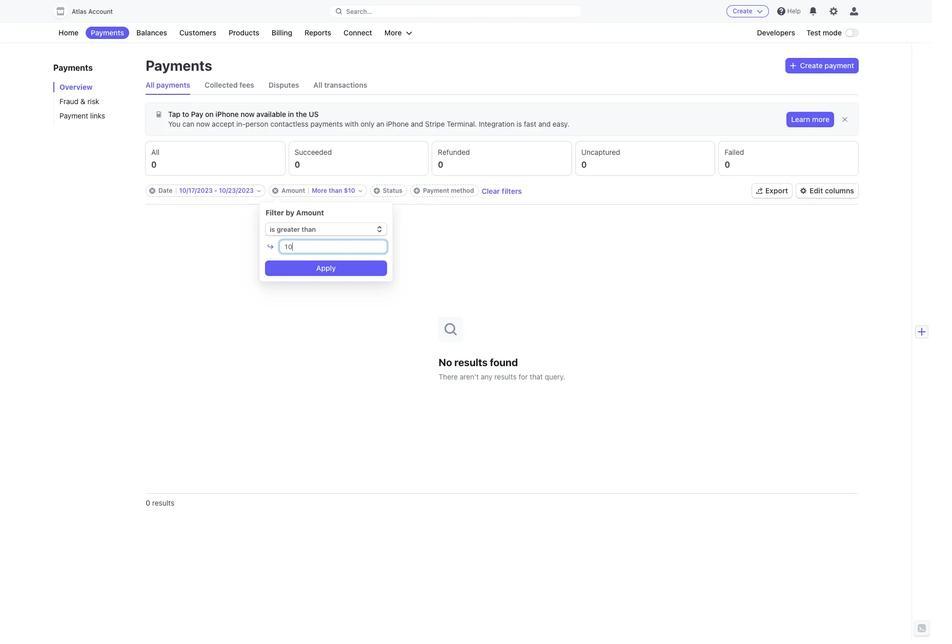 Task type: describe. For each thing, give the bounding box(es) containing it.
create button
[[727, 5, 770, 17]]

remove amount image
[[272, 188, 279, 194]]

fraud
[[60, 97, 79, 106]]

edit columns button
[[797, 184, 859, 198]]

1 horizontal spatial iphone
[[387, 120, 409, 128]]

risk
[[87, 97, 99, 106]]

0 results
[[146, 499, 175, 507]]

&
[[80, 97, 86, 106]]

results for 0
[[152, 499, 175, 507]]

more than $10
[[312, 187, 355, 194]]

learn more
[[792, 115, 830, 124]]

create for create
[[733, 7, 753, 15]]

stripe
[[425, 120, 445, 128]]

export button
[[753, 184, 793, 198]]

fast
[[524, 120, 537, 128]]

Search… text field
[[330, 5, 582, 18]]

payment
[[825, 61, 855, 70]]

disputes link
[[269, 76, 299, 94]]

payments up all payments on the top left of the page
[[146, 57, 212, 74]]

home link
[[53, 27, 84, 39]]

any
[[481, 372, 493, 381]]

transactions
[[324, 81, 368, 89]]

in-
[[237, 120, 246, 128]]

more button
[[380, 27, 417, 39]]

1 vertical spatial svg image
[[156, 111, 162, 118]]

balances
[[137, 28, 167, 37]]

customers link
[[174, 27, 222, 39]]

payment for payment links
[[60, 111, 88, 120]]

mode
[[823, 28, 842, 37]]

clear filters toolbar
[[146, 185, 522, 197]]

you
[[168, 120, 181, 128]]

create payment
[[801, 61, 855, 70]]

fraud & risk link
[[53, 96, 135, 107]]

uncaptured
[[582, 148, 621, 156]]

by
[[286, 208, 295, 217]]

that
[[530, 372, 543, 381]]

aren't
[[460, 372, 479, 381]]

2 and from the left
[[539, 120, 551, 128]]

easy.
[[553, 120, 570, 128]]

tap
[[168, 110, 181, 119]]

us
[[309, 110, 319, 119]]

test mode
[[807, 28, 842, 37]]

all payments
[[146, 81, 190, 89]]

1 and from the left
[[411, 120, 423, 128]]

0 for succeeded 0
[[295, 160, 300, 169]]

uncaptured 0
[[582, 148, 621, 169]]

links
[[90, 111, 105, 120]]

0 horizontal spatial payments
[[156, 81, 190, 89]]

all for payments
[[146, 81, 155, 89]]

clear filters button
[[482, 187, 522, 195]]

0 for uncaptured 0
[[582, 160, 587, 169]]

balances link
[[131, 27, 172, 39]]

edit
[[810, 186, 824, 195]]

connect link
[[339, 27, 378, 39]]

0 for refunded 0
[[438, 160, 444, 169]]

with
[[345, 120, 359, 128]]

add status image
[[374, 188, 380, 194]]

disputes
[[269, 81, 299, 89]]

an
[[377, 120, 385, 128]]

all payments link
[[146, 76, 190, 94]]

$10
[[344, 187, 355, 194]]

all for transactions
[[314, 81, 323, 89]]

atlas
[[72, 8, 87, 15]]

0 for all 0
[[151, 160, 157, 169]]

learn more link
[[788, 112, 834, 127]]

connect
[[344, 28, 372, 37]]

amount inside clear filters toolbar
[[282, 187, 305, 194]]

10/17/2023 - 10/23/2023
[[179, 187, 254, 194]]

more for more
[[385, 28, 402, 37]]

fees
[[240, 81, 254, 89]]

accept
[[212, 120, 235, 128]]

only
[[361, 120, 375, 128]]

tap to pay on iphone now available in the us you can now accept in-person contactless payments with only an iphone and stripe terminal. integration is fast and easy.
[[168, 110, 570, 128]]

available
[[257, 110, 286, 119]]

payments up overview
[[53, 63, 93, 72]]

payment method
[[423, 187, 474, 194]]

10/23/2023
[[219, 187, 254, 194]]

the
[[296, 110, 307, 119]]

test
[[807, 28, 821, 37]]

developers
[[758, 28, 796, 37]]

contactless
[[271, 120, 309, 128]]

integration
[[479, 120, 515, 128]]

atlas account
[[72, 8, 113, 15]]

filter by amount
[[266, 208, 324, 217]]

failed 0
[[725, 148, 745, 169]]

0 vertical spatial iphone
[[216, 110, 239, 119]]

date
[[159, 187, 173, 194]]

svg image inside the create payment popup button
[[790, 63, 797, 69]]

to
[[182, 110, 189, 119]]

is
[[517, 120, 522, 128]]



Task type: vqa. For each thing, say whether or not it's contained in the screenshot.
Uncaptured
yes



Task type: locate. For each thing, give the bounding box(es) containing it.
home
[[58, 28, 79, 37]]

1 vertical spatial now
[[196, 120, 210, 128]]

0 vertical spatial create
[[733, 7, 753, 15]]

now down pay
[[196, 120, 210, 128]]

in
[[288, 110, 294, 119]]

remove date image
[[149, 188, 155, 194]]

0 horizontal spatial payment
[[60, 111, 88, 120]]

create inside button
[[733, 7, 753, 15]]

apply
[[317, 264, 336, 272]]

0 horizontal spatial svg image
[[156, 111, 162, 118]]

payment for payment method
[[423, 187, 450, 194]]

more left than
[[312, 187, 327, 194]]

0 inside uncaptured 0
[[582, 160, 587, 169]]

1 horizontal spatial payment
[[423, 187, 450, 194]]

succeeded
[[295, 148, 332, 156]]

amount right the by
[[296, 208, 324, 217]]

edit date image
[[257, 189, 261, 193]]

create for create payment
[[801, 61, 823, 70]]

apply button
[[266, 261, 387, 276]]

0 horizontal spatial now
[[196, 120, 210, 128]]

0 horizontal spatial more
[[312, 187, 327, 194]]

refunded
[[438, 148, 470, 156]]

1 horizontal spatial and
[[539, 120, 551, 128]]

tab list up integration
[[146, 76, 859, 95]]

1 vertical spatial iphone
[[387, 120, 409, 128]]

billing link
[[267, 27, 298, 39]]

0 vertical spatial more
[[385, 28, 402, 37]]

0 vertical spatial now
[[241, 110, 255, 119]]

terminal.
[[447, 120, 477, 128]]

0 vertical spatial svg image
[[790, 63, 797, 69]]

products
[[229, 28, 259, 37]]

0 horizontal spatial create
[[733, 7, 753, 15]]

1 vertical spatial results
[[495, 372, 517, 381]]

create inside popup button
[[801, 61, 823, 70]]

notifications image
[[810, 7, 818, 15]]

1 vertical spatial create
[[801, 61, 823, 70]]

payments up tap
[[156, 81, 190, 89]]

no
[[439, 356, 452, 368]]

results
[[455, 356, 488, 368], [495, 372, 517, 381], [152, 499, 175, 507]]

0 vertical spatial tab list
[[146, 76, 859, 95]]

now up the "in-"
[[241, 110, 255, 119]]

1 horizontal spatial create
[[801, 61, 823, 70]]

1 horizontal spatial payments
[[311, 120, 343, 128]]

svg image left create payment
[[790, 63, 797, 69]]

0 inside all 0
[[151, 160, 157, 169]]

customers
[[180, 28, 216, 37]]

collected fees link
[[205, 76, 254, 94]]

atlas account button
[[53, 4, 123, 18]]

payment right the add payment method image
[[423, 187, 450, 194]]

payment inside clear filters toolbar
[[423, 187, 450, 194]]

0 inside failed 0
[[725, 160, 731, 169]]

2 horizontal spatial results
[[495, 372, 517, 381]]

failed
[[725, 148, 745, 156]]

0 vertical spatial payments
[[156, 81, 190, 89]]

more
[[813, 115, 830, 124]]

payment links
[[60, 111, 105, 120]]

payment links link
[[53, 111, 135, 121]]

learn
[[792, 115, 811, 124]]

and left stripe
[[411, 120, 423, 128]]

billing
[[272, 28, 292, 37]]

filter
[[266, 208, 284, 217]]

more for more than $10
[[312, 187, 327, 194]]

and
[[411, 120, 423, 128], [539, 120, 551, 128]]

query.
[[545, 372, 566, 381]]

0 inside refunded 0
[[438, 160, 444, 169]]

create left payment
[[801, 61, 823, 70]]

0 for failed 0
[[725, 160, 731, 169]]

all inside all payments link
[[146, 81, 155, 89]]

2 tab list from the top
[[146, 142, 859, 175]]

amount right the remove amount image
[[282, 187, 305, 194]]

edit amount image
[[358, 189, 363, 193]]

0
[[151, 160, 157, 169], [295, 160, 300, 169], [438, 160, 444, 169], [582, 160, 587, 169], [725, 160, 731, 169], [146, 499, 150, 507]]

payments link
[[86, 27, 129, 39]]

payment down fraud
[[60, 111, 88, 120]]

reports
[[305, 28, 331, 37]]

payments down the account
[[91, 28, 124, 37]]

fraud & risk
[[60, 97, 99, 106]]

0 horizontal spatial results
[[152, 499, 175, 507]]

and right 'fast'
[[539, 120, 551, 128]]

help
[[788, 7, 801, 15]]

2 vertical spatial results
[[152, 499, 175, 507]]

status
[[383, 187, 403, 194]]

all transactions link
[[314, 76, 368, 94]]

overview link
[[53, 82, 135, 92]]

there
[[439, 372, 458, 381]]

help button
[[774, 3, 806, 19]]

payment
[[60, 111, 88, 120], [423, 187, 450, 194]]

0 vertical spatial payment
[[60, 111, 88, 120]]

1 horizontal spatial svg image
[[790, 63, 797, 69]]

overview
[[60, 83, 93, 91]]

all inside the all transactions link
[[314, 81, 323, 89]]

tab list
[[146, 76, 859, 95], [146, 142, 859, 175]]

1 vertical spatial payment
[[423, 187, 450, 194]]

all
[[146, 81, 155, 89], [314, 81, 323, 89], [151, 148, 160, 156]]

on
[[205, 110, 214, 119]]

payments inside 'tap to pay on iphone now available in the us you can now accept in-person contactless payments with only an iphone and stripe terminal. integration is fast and easy.'
[[311, 120, 343, 128]]

pay
[[191, 110, 203, 119]]

method
[[451, 187, 474, 194]]

0 vertical spatial amount
[[282, 187, 305, 194]]

refunded 0
[[438, 148, 470, 169]]

Search… search field
[[330, 5, 582, 18]]

payments
[[156, 81, 190, 89], [311, 120, 343, 128]]

add payment method image
[[414, 188, 420, 194]]

search…
[[346, 7, 372, 15]]

edit columns
[[810, 186, 855, 195]]

account
[[88, 8, 113, 15]]

clear
[[482, 187, 500, 195]]

developers link
[[752, 27, 801, 39]]

0 number field
[[280, 241, 387, 253]]

columns
[[826, 186, 855, 195]]

svg image
[[790, 63, 797, 69], [156, 111, 162, 118]]

0 inside succeeded 0
[[295, 160, 300, 169]]

0 vertical spatial results
[[455, 356, 488, 368]]

payments
[[91, 28, 124, 37], [146, 57, 212, 74], [53, 63, 93, 72]]

1 horizontal spatial more
[[385, 28, 402, 37]]

1 vertical spatial tab list
[[146, 142, 859, 175]]

payments down 'us'
[[311, 120, 343, 128]]

iphone right an
[[387, 120, 409, 128]]

0 horizontal spatial and
[[411, 120, 423, 128]]

reports link
[[300, 27, 337, 39]]

amount
[[282, 187, 305, 194], [296, 208, 324, 217]]

1 horizontal spatial now
[[241, 110, 255, 119]]

more right connect
[[385, 28, 402, 37]]

svg image left tap
[[156, 111, 162, 118]]

more inside button
[[385, 28, 402, 37]]

clear filters
[[482, 187, 522, 195]]

1 horizontal spatial results
[[455, 356, 488, 368]]

iphone
[[216, 110, 239, 119], [387, 120, 409, 128]]

all transactions
[[314, 81, 368, 89]]

tab list containing 0
[[146, 142, 859, 175]]

create payment button
[[786, 58, 859, 73]]

tab list up clear filters
[[146, 142, 859, 175]]

1 tab list from the top
[[146, 76, 859, 95]]

tab list containing all payments
[[146, 76, 859, 95]]

create up developers link
[[733, 7, 753, 15]]

collected fees
[[205, 81, 254, 89]]

found
[[490, 356, 518, 368]]

filters
[[502, 187, 522, 195]]

collected
[[205, 81, 238, 89]]

succeeded 0
[[295, 148, 332, 169]]

10/17/2023
[[179, 187, 213, 194]]

all 0
[[151, 148, 160, 169]]

results for no
[[455, 356, 488, 368]]

iphone up accept
[[216, 110, 239, 119]]

products link
[[224, 27, 265, 39]]

1 vertical spatial payments
[[311, 120, 343, 128]]

more inside clear filters toolbar
[[312, 187, 327, 194]]

all for 0
[[151, 148, 160, 156]]

0 horizontal spatial iphone
[[216, 110, 239, 119]]

1 vertical spatial amount
[[296, 208, 324, 217]]

1 vertical spatial more
[[312, 187, 327, 194]]



